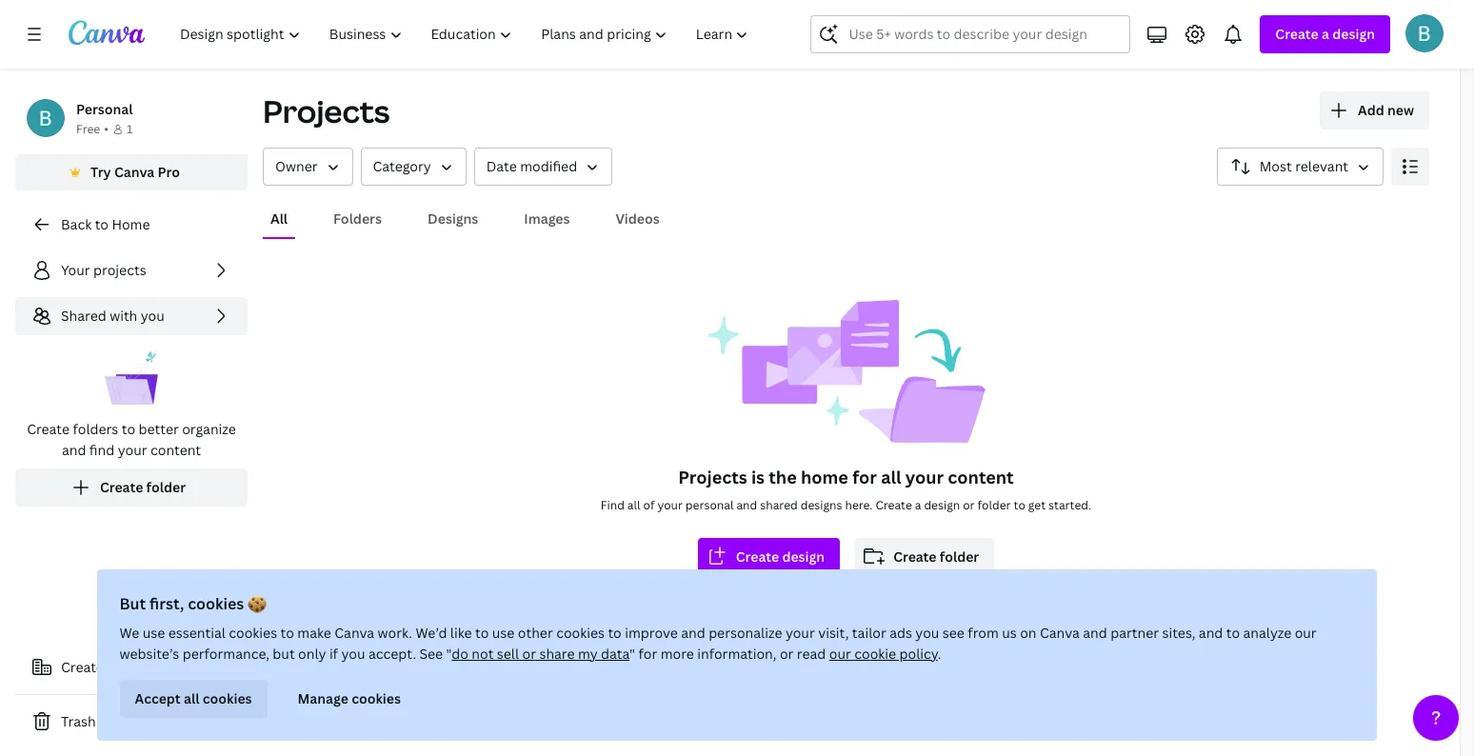 Task type: locate. For each thing, give the bounding box(es) containing it.
" right the see
[[447, 645, 452, 663]]

1 vertical spatial you
[[916, 624, 940, 642]]

tailor
[[853, 624, 887, 642]]

1 vertical spatial content
[[948, 466, 1014, 489]]

you up policy
[[916, 624, 940, 642]]

a up add new dropdown button
[[1322, 25, 1330, 43]]

for inside the 'but first, cookies 🍪' dialog
[[639, 645, 658, 663]]

0 horizontal spatial all
[[184, 690, 200, 708]]

1 vertical spatial a
[[915, 497, 921, 513]]

your
[[61, 261, 90, 279]]

website's
[[120, 645, 180, 663]]

new
[[1388, 101, 1414, 119]]

for up here.
[[853, 466, 877, 489]]

0 horizontal spatial design
[[782, 548, 825, 566]]

0 vertical spatial a
[[1322, 25, 1330, 43]]

a right here.
[[915, 497, 921, 513]]

1 vertical spatial our
[[830, 645, 852, 663]]

your inside create folders to better organize and find your content
[[118, 441, 147, 459]]

0 vertical spatial projects
[[263, 90, 390, 131]]

0 horizontal spatial create folder
[[100, 478, 186, 496]]

2 horizontal spatial design
[[1333, 25, 1375, 43]]

list
[[15, 251, 248, 507]]

use up website's
[[143, 624, 166, 642]]

most
[[1260, 157, 1292, 175]]

create folder button down find
[[15, 469, 248, 507]]

0 vertical spatial design
[[1333, 25, 1375, 43]]

folder down better
[[146, 478, 186, 496]]

0 vertical spatial our
[[1295, 624, 1317, 642]]

add
[[1358, 101, 1385, 119]]

" down improve
[[630, 645, 636, 663]]

we use essential cookies to make canva work. we'd like to use other cookies to improve and personalize your visit, tailor ads you see from us on canva and partner sites, and to analyze our website's performance, but only if you accept. see "
[[120, 624, 1317, 663]]

1 horizontal spatial for
[[853, 466, 877, 489]]

you right if
[[342, 645, 366, 663]]

0 horizontal spatial for
[[639, 645, 658, 663]]

design inside "dropdown button"
[[1333, 25, 1375, 43]]

to left get
[[1014, 497, 1026, 513]]

top level navigation element
[[168, 15, 765, 53]]

design left the brad klo "image"
[[1333, 25, 1375, 43]]

but first, cookies 🍪 dialog
[[97, 570, 1377, 741]]

manage cookies button
[[283, 680, 417, 718]]

you
[[141, 307, 165, 325], [916, 624, 940, 642], [342, 645, 366, 663]]

accept all cookies
[[135, 690, 252, 708]]

2 use from the left
[[493, 624, 515, 642]]

a inside "dropdown button"
[[1322, 25, 1330, 43]]

cookies down 'accept.'
[[352, 690, 401, 708]]

and down is
[[737, 497, 757, 513]]

videos
[[616, 210, 660, 228]]

0 vertical spatial create folder
[[100, 478, 186, 496]]

you right with
[[141, 307, 165, 325]]

0 horizontal spatial "
[[447, 645, 452, 663]]

canva
[[114, 163, 155, 181], [335, 624, 375, 642], [1041, 624, 1080, 642]]

content inside create folders to better organize and find your content
[[150, 441, 201, 459]]

a inside button
[[107, 658, 114, 676]]

canva right on
[[1041, 624, 1080, 642]]

2 horizontal spatial you
[[916, 624, 940, 642]]

owner
[[275, 157, 318, 175]]

2 horizontal spatial canva
[[1041, 624, 1080, 642]]

only
[[299, 645, 327, 663]]

1 vertical spatial create folder button
[[855, 538, 995, 576]]

and left find
[[62, 441, 86, 459]]

and
[[62, 441, 86, 459], [737, 497, 757, 513], [682, 624, 706, 642], [1084, 624, 1108, 642], [1199, 624, 1224, 642]]

do
[[452, 645, 469, 663]]

see
[[943, 624, 965, 642]]

images button
[[517, 201, 578, 237]]

for inside the 'projects is the home for all your content find all of your personal and shared designs here. create a design or folder to get started.'
[[853, 466, 877, 489]]

and inside the 'projects is the home for all your content find all of your personal and shared designs here. create a design or folder to get started.'
[[737, 497, 757, 513]]

read
[[798, 645, 827, 663]]

improve
[[625, 624, 678, 642]]

cookies up my
[[557, 624, 605, 642]]

shared with you link
[[15, 297, 248, 335]]

2 horizontal spatial a
[[1322, 25, 1330, 43]]

your projects
[[61, 261, 146, 279]]

work.
[[378, 624, 413, 642]]

a inside the 'projects is the home for all your content find all of your personal and shared designs here. create a design or folder to get started.'
[[915, 497, 921, 513]]

1 " from the left
[[447, 645, 452, 663]]

or right sell
[[523, 645, 537, 663]]

0 vertical spatial for
[[853, 466, 877, 489]]

0 horizontal spatial our
[[830, 645, 852, 663]]

all right accept
[[184, 690, 200, 708]]

0 horizontal spatial you
[[141, 307, 165, 325]]

1 vertical spatial design
[[924, 497, 960, 513]]

design inside button
[[782, 548, 825, 566]]

"
[[447, 645, 452, 663], [630, 645, 636, 663]]

Sort by button
[[1217, 148, 1384, 186]]

ads
[[890, 624, 913, 642]]

1 horizontal spatial a
[[915, 497, 921, 513]]

1 vertical spatial projects
[[678, 466, 747, 489]]

to inside create folders to better organize and find your content
[[122, 420, 135, 438]]

folder left get
[[978, 497, 1011, 513]]

1 horizontal spatial create folder button
[[855, 538, 995, 576]]

a left team
[[107, 658, 114, 676]]

from
[[968, 624, 999, 642]]

manage cookies
[[298, 690, 401, 708]]

design down designs
[[782, 548, 825, 566]]

.
[[938, 645, 942, 663]]

for down improve
[[639, 645, 658, 663]]

1 use from the left
[[143, 624, 166, 642]]

2 horizontal spatial all
[[881, 466, 902, 489]]

0 horizontal spatial create folder button
[[15, 469, 248, 507]]

to left better
[[122, 420, 135, 438]]

projects
[[263, 90, 390, 131], [678, 466, 747, 489]]

accept.
[[369, 645, 417, 663]]

0 vertical spatial you
[[141, 307, 165, 325]]

trash link
[[15, 703, 248, 741]]

images
[[524, 210, 570, 228]]

create folder up see
[[894, 548, 979, 566]]

of
[[643, 497, 655, 513]]

create
[[1276, 25, 1319, 43], [27, 420, 70, 438], [100, 478, 143, 496], [876, 497, 912, 513], [736, 548, 779, 566], [894, 548, 937, 566], [61, 658, 104, 676]]

0 horizontal spatial canva
[[114, 163, 155, 181]]

or
[[963, 497, 975, 513], [523, 645, 537, 663], [780, 645, 794, 663]]

1 horizontal spatial all
[[628, 497, 641, 513]]

1 horizontal spatial you
[[342, 645, 366, 663]]

other
[[518, 624, 554, 642]]

content inside the 'projects is the home for all your content find all of your personal and shared designs here. create a design or folder to get started.'
[[948, 466, 1014, 489]]

cookies
[[188, 593, 245, 614], [229, 624, 278, 642], [557, 624, 605, 642], [203, 690, 252, 708], [352, 690, 401, 708]]

create folder
[[100, 478, 186, 496], [894, 548, 979, 566]]

canva right try on the top left of page
[[114, 163, 155, 181]]

2 horizontal spatial or
[[963, 497, 975, 513]]

use up sell
[[493, 624, 515, 642]]

all
[[270, 210, 288, 228]]

create inside the 'projects is the home for all your content find all of your personal and shared designs here. create a design or folder to get started.'
[[876, 497, 912, 513]]

2 vertical spatial all
[[184, 690, 200, 708]]

and right 'sites,'
[[1199, 624, 1224, 642]]

2 vertical spatial a
[[107, 658, 114, 676]]

folders
[[333, 210, 382, 228]]

essential
[[169, 624, 226, 642]]

your
[[118, 441, 147, 459], [906, 466, 944, 489], [658, 497, 683, 513], [786, 624, 816, 642]]

pro
[[158, 163, 180, 181]]

1 horizontal spatial content
[[948, 466, 1014, 489]]

create folder down create folders to better organize and find your content
[[100, 478, 186, 496]]

Owner button
[[263, 148, 353, 186]]

all left of
[[628, 497, 641, 513]]

1 vertical spatial for
[[639, 645, 658, 663]]

canva up if
[[335, 624, 375, 642]]

cookies down 🍪
[[229, 624, 278, 642]]

0 horizontal spatial a
[[107, 658, 114, 676]]

or left get
[[963, 497, 975, 513]]

0 vertical spatial content
[[150, 441, 201, 459]]

1 horizontal spatial use
[[493, 624, 515, 642]]

0 horizontal spatial projects
[[263, 90, 390, 131]]

design
[[1333, 25, 1375, 43], [924, 497, 960, 513], [782, 548, 825, 566]]

all right home
[[881, 466, 902, 489]]

cookie
[[855, 645, 897, 663]]

2 vertical spatial design
[[782, 548, 825, 566]]

projects up "personal"
[[678, 466, 747, 489]]

create inside "dropdown button"
[[1276, 25, 1319, 43]]

and inside create folders to better organize and find your content
[[62, 441, 86, 459]]

share
[[540, 645, 575, 663]]

Category button
[[361, 148, 466, 186]]

1 horizontal spatial our
[[1295, 624, 1317, 642]]

projects for projects
[[263, 90, 390, 131]]

1 horizontal spatial projects
[[678, 466, 747, 489]]

1 horizontal spatial "
[[630, 645, 636, 663]]

1 vertical spatial create folder
[[894, 548, 979, 566]]

folder up see
[[940, 548, 979, 566]]

all
[[881, 466, 902, 489], [628, 497, 641, 513], [184, 690, 200, 708]]

our right analyze
[[1295, 624, 1317, 642]]

to right "back"
[[95, 215, 109, 233]]

use
[[143, 624, 166, 642], [493, 624, 515, 642]]

our down visit,
[[830, 645, 852, 663]]

policy
[[900, 645, 938, 663]]

1 horizontal spatial design
[[924, 497, 960, 513]]

and up do not sell or share my data " for more information, or read our cookie policy .
[[682, 624, 706, 642]]

0 horizontal spatial use
[[143, 624, 166, 642]]

projects up owner button
[[263, 90, 390, 131]]

design right here.
[[924, 497, 960, 513]]

0 horizontal spatial content
[[150, 441, 201, 459]]

cookies down performance,
[[203, 690, 252, 708]]

projects inside the 'projects is the home for all your content find all of your personal and shared designs here. create a design or folder to get started.'
[[678, 466, 747, 489]]

create folder button
[[15, 469, 248, 507], [855, 538, 995, 576]]

or left read
[[780, 645, 794, 663]]

folder
[[146, 478, 186, 496], [978, 497, 1011, 513], [940, 548, 979, 566]]

with
[[110, 307, 137, 325]]

all button
[[263, 201, 295, 237]]

to
[[95, 215, 109, 233], [122, 420, 135, 438], [1014, 497, 1026, 513], [281, 624, 295, 642], [476, 624, 489, 642], [609, 624, 622, 642], [1227, 624, 1241, 642]]

0 vertical spatial create folder button
[[15, 469, 248, 507]]

1 vertical spatial folder
[[978, 497, 1011, 513]]

try
[[91, 163, 111, 181]]

create folders to better organize and find your content
[[27, 420, 236, 459]]

and left the partner
[[1084, 624, 1108, 642]]

create folder button up the ads
[[855, 538, 995, 576]]

None search field
[[811, 15, 1131, 53]]

date
[[486, 157, 517, 175]]

projects is the home for all your content find all of your personal and shared designs here. create a design or folder to get started.
[[601, 466, 1092, 513]]

2 " from the left
[[630, 645, 636, 663]]

to inside back to home link
[[95, 215, 109, 233]]

0 vertical spatial folder
[[146, 478, 186, 496]]



Task type: describe. For each thing, give the bounding box(es) containing it.
create a design
[[1276, 25, 1375, 43]]

🍪
[[248, 593, 267, 614]]

visit,
[[819, 624, 850, 642]]

started.
[[1049, 497, 1092, 513]]

Search search field
[[849, 16, 1093, 52]]

you inside list
[[141, 307, 165, 325]]

or inside the 'projects is the home for all your content find all of your personal and shared designs here. create a design or folder to get started.'
[[963, 497, 975, 513]]

date modified
[[486, 157, 577, 175]]

create design
[[736, 548, 825, 566]]

organize
[[182, 420, 236, 438]]

to right like
[[476, 624, 489, 642]]

to inside the 'projects is the home for all your content find all of your personal and shared designs here. create a design or folder to get started.'
[[1014, 497, 1026, 513]]

the
[[769, 466, 797, 489]]

create a design button
[[1260, 15, 1391, 53]]

get
[[1028, 497, 1046, 513]]

manage
[[298, 690, 349, 708]]

more
[[661, 645, 695, 663]]

see
[[420, 645, 443, 663]]

if
[[330, 645, 339, 663]]

to left analyze
[[1227, 624, 1241, 642]]

designs
[[428, 210, 478, 228]]

projects for projects is the home for all your content find all of your personal and shared designs here. create a design or folder to get started.
[[678, 466, 747, 489]]

information,
[[698, 645, 777, 663]]

back to home link
[[15, 206, 248, 244]]

your inside we use essential cookies to make canva work. we'd like to use other cookies to improve and personalize your visit, tailor ads you see from us on canva and partner sites, and to analyze our website's performance, but only if you accept. see "
[[786, 624, 816, 642]]

create inside create folders to better organize and find your content
[[27, 420, 70, 438]]

folders
[[73, 420, 118, 438]]

better
[[139, 420, 179, 438]]

try canva pro button
[[15, 154, 248, 190]]

but
[[120, 593, 146, 614]]

make
[[298, 624, 332, 642]]

cookies up essential
[[188, 593, 245, 614]]

2 vertical spatial you
[[342, 645, 366, 663]]

folders button
[[326, 201, 390, 237]]

1
[[127, 121, 133, 137]]

shared with you
[[61, 307, 165, 325]]

1 vertical spatial all
[[628, 497, 641, 513]]

shared
[[61, 307, 106, 325]]

create a team
[[61, 658, 150, 676]]

my
[[579, 645, 598, 663]]

•
[[104, 121, 109, 137]]

not
[[472, 645, 494, 663]]

try canva pro
[[91, 163, 180, 181]]

team
[[118, 658, 150, 676]]

is
[[751, 466, 765, 489]]

relevant
[[1295, 157, 1349, 175]]

canva inside button
[[114, 163, 155, 181]]

0 horizontal spatial or
[[523, 645, 537, 663]]

us
[[1003, 624, 1017, 642]]

sell
[[498, 645, 520, 663]]

folder inside the 'projects is the home for all your content find all of your personal and shared designs here. create a design or folder to get started.'
[[978, 497, 1011, 513]]

" inside we use essential cookies to make canva work. we'd like to use other cookies to improve and personalize your visit, tailor ads you see from us on canva and partner sites, and to analyze our website's performance, but only if you accept. see "
[[447, 645, 452, 663]]

shared
[[760, 497, 798, 513]]

add new button
[[1320, 91, 1430, 130]]

partner
[[1111, 624, 1160, 642]]

create a team button
[[15, 649, 248, 687]]

category
[[373, 157, 431, 175]]

performance,
[[183, 645, 270, 663]]

home
[[801, 466, 849, 489]]

do not sell or share my data " for more information, or read our cookie policy .
[[452, 645, 942, 663]]

designs
[[801, 497, 842, 513]]

brad klo image
[[1406, 14, 1444, 52]]

sites,
[[1163, 624, 1196, 642]]

on
[[1021, 624, 1037, 642]]

create design button
[[698, 538, 840, 576]]

do not sell or share my data link
[[452, 645, 630, 663]]

to up data on the left
[[609, 624, 622, 642]]

1 horizontal spatial canva
[[335, 624, 375, 642]]

videos button
[[608, 201, 667, 237]]

personal
[[686, 497, 734, 513]]

1 horizontal spatial create folder
[[894, 548, 979, 566]]

first,
[[150, 593, 185, 614]]

Date modified button
[[474, 148, 613, 186]]

a for team
[[107, 658, 114, 676]]

back
[[61, 215, 92, 233]]

all inside button
[[184, 690, 200, 708]]

accept all cookies button
[[120, 680, 268, 718]]

back to home
[[61, 215, 150, 233]]

our cookie policy link
[[830, 645, 938, 663]]

analyze
[[1244, 624, 1292, 642]]

but
[[273, 645, 295, 663]]

to up but
[[281, 624, 295, 642]]

0 vertical spatial all
[[881, 466, 902, 489]]

1 horizontal spatial or
[[780, 645, 794, 663]]

trash
[[61, 712, 96, 731]]

free
[[76, 121, 100, 137]]

we
[[120, 624, 140, 642]]

list containing your projects
[[15, 251, 248, 507]]

a for design
[[1322, 25, 1330, 43]]

our inside we use essential cookies to make canva work. we'd like to use other cookies to improve and personalize your visit, tailor ads you see from us on canva and partner sites, and to analyze our website's performance, but only if you accept. see "
[[1295, 624, 1317, 642]]

free •
[[76, 121, 109, 137]]

modified
[[520, 157, 577, 175]]

2 vertical spatial folder
[[940, 548, 979, 566]]

personalize
[[709, 624, 783, 642]]

add new
[[1358, 101, 1414, 119]]

accept
[[135, 690, 181, 708]]

data
[[602, 645, 630, 663]]

your projects link
[[15, 251, 248, 290]]

design inside the 'projects is the home for all your content find all of your personal and shared designs here. create a design or folder to get started.'
[[924, 497, 960, 513]]

like
[[451, 624, 473, 642]]

home
[[112, 215, 150, 233]]

most relevant
[[1260, 157, 1349, 175]]

personal
[[76, 100, 133, 118]]



Task type: vqa. For each thing, say whether or not it's contained in the screenshot.
topmost "your"
no



